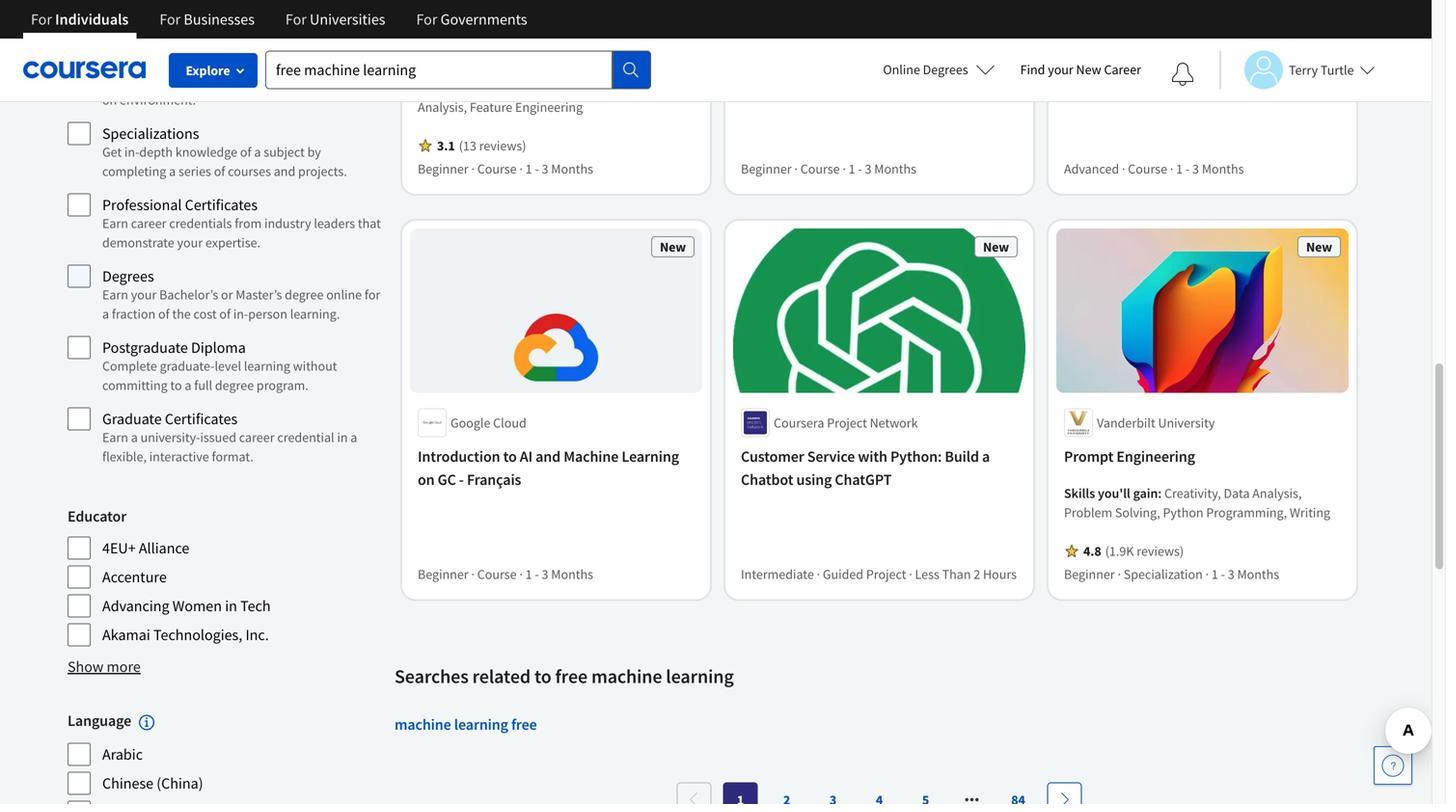 Task type: locate. For each thing, give the bounding box(es) containing it.
career inside earn a university-issued career credential in a flexible, interactive format.
[[239, 429, 275, 446]]

assignments,
[[102, 20, 177, 37]]

learning
[[244, 357, 290, 375], [666, 664, 734, 689], [454, 715, 508, 734]]

2 earn from the top
[[102, 286, 128, 303]]

coursera image
[[23, 54, 146, 85]]

chatbot
[[741, 470, 793, 489]]

: up solving,
[[1158, 485, 1162, 502]]

coursera
[[774, 414, 824, 432]]

1 horizontal spatial to
[[503, 447, 517, 466]]

learning inside production machine learning systems - français
[[1198, 41, 1256, 61]]

degree inside complete graduate-level learning without committing to a full degree program.
[[215, 377, 254, 394]]

1 vertical spatial learn
[[102, 72, 134, 89]]

1 horizontal spatial :
[[1158, 485, 1162, 502]]

0 vertical spatial earn
[[102, 215, 128, 232]]

4 for from the left
[[416, 10, 437, 29]]

1 vertical spatial python
[[1163, 504, 1204, 521]]

earn inside earn your bachelor's or master's degree online for a fraction of the cost of in-person learning.
[[102, 286, 128, 303]]

and
[[222, 20, 244, 37], [274, 163, 295, 180], [536, 447, 561, 466]]

0 horizontal spatial engineering
[[515, 98, 583, 116]]

new for customer service with python:  build a chatbot using chatgpt
[[983, 238, 1009, 255]]

certificates up expertise.
[[185, 195, 258, 215]]

a inside customer service with python:  build a chatbot using chatgpt
[[982, 447, 990, 466]]

1 horizontal spatial learning
[[454, 715, 508, 734]]

new for introduction to ai and machine learning on gc - français
[[660, 238, 686, 255]]

skills up "problem"
[[1064, 485, 1095, 502]]

1 vertical spatial for
[[365, 286, 380, 303]]

for left individuals
[[31, 10, 52, 29]]

with up chatgpt
[[858, 447, 887, 466]]

from inside 'learn from top instructors with graded assignments, videos, and discussion forums.'
[[137, 0, 164, 18]]

3
[[542, 160, 548, 177], [865, 160, 872, 177], [1193, 160, 1199, 177], [542, 566, 548, 583], [1228, 566, 1235, 583]]

engineering down science
[[515, 98, 583, 116]]

and down subject
[[274, 163, 295, 180]]

1 horizontal spatial with
[[858, 447, 887, 466]]

a left the full
[[185, 377, 191, 394]]

3 for from the left
[[286, 10, 307, 29]]

1 horizontal spatial in
[[238, 72, 249, 89]]

your up 'fraction'
[[131, 286, 157, 303]]

terry turtle
[[1289, 61, 1354, 79]]

engineering inside data analysis, exploratory data analysis, feature engineering
[[515, 98, 583, 116]]

0 horizontal spatial analysis,
[[418, 98, 467, 116]]

analysis, down the what do you want to learn? text box
[[418, 98, 467, 116]]

2 horizontal spatial analysis,
[[1253, 485, 1302, 502]]

to right related
[[534, 664, 552, 689]]

of
[[240, 143, 251, 161], [214, 163, 225, 180], [158, 305, 169, 323], [219, 305, 231, 323]]

0 horizontal spatial skills you'll gain :
[[418, 79, 518, 96]]

0 vertical spatial with
[[252, 0, 277, 18]]

guided
[[823, 566, 864, 583]]

0 vertical spatial in
[[238, 72, 249, 89]]

français down ai
[[467, 470, 521, 489]]

0 vertical spatial career
[[131, 215, 166, 232]]

less
[[915, 566, 940, 583]]

analytics
[[491, 9, 542, 26]]

0 vertical spatial skills
[[418, 79, 449, 96]]

online
[[883, 61, 920, 78]]

get
[[102, 143, 122, 161]]

0 horizontal spatial learning
[[622, 447, 679, 466]]

0 horizontal spatial :
[[512, 79, 515, 96]]

than
[[942, 566, 971, 583]]

1 vertical spatial from
[[235, 215, 262, 232]]

new
[[1076, 61, 1101, 78], [660, 238, 686, 255], [983, 238, 1009, 255], [1306, 238, 1332, 255]]

to down graduate-
[[170, 377, 182, 394]]

2 horizontal spatial learning
[[666, 664, 734, 689]]

on down coursera image
[[102, 91, 117, 109]]

of down knowledge
[[214, 163, 225, 180]]

1 vertical spatial certificates
[[165, 410, 238, 429]]

programming,
[[1206, 504, 1287, 521]]

1 horizontal spatial from
[[235, 215, 262, 232]]

français inside production machine learning systems - français
[[1064, 64, 1119, 84]]

project up service
[[827, 414, 867, 432]]

1 learn from the top
[[102, 0, 134, 18]]

1 horizontal spatial skills
[[1064, 485, 1095, 502]]

2 vertical spatial your
[[131, 286, 157, 303]]

feature
[[470, 98, 513, 116]]

1 horizontal spatial machine
[[1140, 41, 1195, 61]]

reviews) right the (13
[[479, 137, 526, 154]]

earn up 'fraction'
[[102, 286, 128, 303]]

earn up demonstrate
[[102, 215, 128, 232]]

related
[[472, 664, 531, 689]]

1 vertical spatial degree
[[215, 377, 254, 394]]

for down for governments
[[468, 41, 487, 61]]

0 horizontal spatial gain
[[487, 79, 512, 96]]

with
[[252, 0, 277, 18], [858, 447, 887, 466]]

for for individuals
[[31, 10, 52, 29]]

1 horizontal spatial for
[[468, 41, 487, 61]]

certificates for graduate certificates
[[165, 410, 238, 429]]

production
[[1064, 41, 1137, 61]]

career
[[1104, 61, 1141, 78]]

graded
[[279, 0, 319, 18]]

a inside complete graduate-level learning without committing to a full degree program.
[[185, 377, 191, 394]]

degree
[[285, 286, 324, 303], [215, 377, 254, 394]]

0 vertical spatial your
[[1048, 61, 1074, 78]]

network
[[870, 414, 918, 432]]

2 horizontal spatial in
[[337, 429, 348, 446]]

for right the online
[[365, 286, 380, 303]]

a right build
[[982, 447, 990, 466]]

free down related
[[511, 715, 537, 734]]

project left "less"
[[866, 566, 906, 583]]

in left "an" in the left of the page
[[238, 72, 249, 89]]

skills you'll gain : for for
[[418, 79, 518, 96]]

analysis, up programming, at the right
[[1253, 485, 1302, 502]]

your
[[1048, 61, 1074, 78], [177, 234, 203, 251], [131, 286, 157, 303]]

with inside customer service with python:  build a chatbot using chatgpt
[[858, 447, 887, 466]]

a left 'fraction'
[[102, 305, 109, 323]]

with up discussion
[[252, 0, 277, 18]]

advanced
[[1064, 160, 1119, 177]]

degrees down demonstrate
[[102, 267, 154, 286]]

explore
[[186, 62, 230, 79]]

0 horizontal spatial machine
[[564, 447, 619, 466]]

gain up solving,
[[1133, 485, 1158, 502]]

you'll up solving,
[[1098, 485, 1131, 502]]

: for for
[[512, 79, 515, 96]]

introduction to ai and machine learning on gc - français
[[418, 447, 679, 489]]

- inside introduction to ai and machine learning on gc - français
[[459, 470, 464, 489]]

creativity,
[[1165, 485, 1221, 502]]

0 horizontal spatial for
[[365, 286, 380, 303]]

free right related
[[555, 664, 588, 689]]

learn left new
[[102, 72, 134, 89]]

0 horizontal spatial and
[[222, 20, 244, 37]]

None search field
[[265, 51, 651, 89]]

your inside earn your bachelor's or master's degree online for a fraction of the cost of in-person learning.
[[131, 286, 157, 303]]

or right tool
[[198, 72, 210, 89]]

4eu+ alliance
[[102, 539, 189, 558]]

machine
[[1140, 41, 1195, 61], [564, 447, 619, 466]]

1 vertical spatial in-
[[233, 305, 248, 323]]

hours
[[983, 566, 1017, 583]]

1 vertical spatial machine
[[564, 447, 619, 466]]

course
[[477, 160, 517, 177], [801, 160, 840, 177], [1128, 160, 1167, 177], [477, 566, 517, 583]]

professional certificates
[[102, 195, 258, 215]]

skills you'll gain : for engineering
[[1064, 485, 1165, 502]]

2 vertical spatial earn
[[102, 429, 128, 446]]

1 vertical spatial earn
[[102, 286, 128, 303]]

certificates down the full
[[165, 410, 238, 429]]

0 horizontal spatial you'll
[[452, 79, 484, 96]]

find your new career link
[[1011, 58, 1151, 82]]

2 vertical spatial to
[[534, 664, 552, 689]]

1 vertical spatial you'll
[[1098, 485, 1131, 502]]

career up demonstrate
[[131, 215, 166, 232]]

in right credential
[[337, 429, 348, 446]]

for left fractal
[[416, 10, 437, 29]]

1 vertical spatial with
[[858, 447, 887, 466]]

learning inside introduction to ai and machine learning on gc - français
[[622, 447, 679, 466]]

1 horizontal spatial your
[[177, 234, 203, 251]]

1 for from the left
[[31, 10, 52, 29]]

from up assignments,
[[137, 0, 164, 18]]

learn inside learn a new tool or skill in an interactive, hands- on environment.
[[102, 72, 134, 89]]

you'll up feature
[[452, 79, 484, 96]]

learn from top instructors with graded assignments, videos, and discussion forums.
[[102, 0, 352, 37]]

français inside introduction to ai and machine learning on gc - français
[[467, 470, 521, 489]]

that
[[358, 215, 381, 232]]

reviews) for for
[[479, 137, 526, 154]]

chinese (china)
[[102, 774, 203, 793]]

gain for for
[[487, 79, 512, 96]]

0 horizontal spatial to
[[170, 377, 182, 394]]

1 horizontal spatial or
[[221, 286, 233, 303]]

1 vertical spatial skills
[[1064, 485, 1095, 502]]

0 horizontal spatial on
[[102, 91, 117, 109]]

1 vertical spatial to
[[503, 447, 517, 466]]

interactive,
[[268, 72, 331, 89]]

production machine learning systems - français
[[1064, 41, 1321, 84]]

gain up feature
[[487, 79, 512, 96]]

more
[[107, 658, 141, 677]]

discussion
[[247, 20, 306, 37]]

machine right ai
[[564, 447, 619, 466]]

What do you want to learn? text field
[[265, 51, 613, 89]]

or left master's
[[221, 286, 233, 303]]

0 horizontal spatial with
[[252, 0, 277, 18]]

skills up 3.1 at left
[[418, 79, 449, 96]]

analysis, down python for data science link
[[547, 79, 596, 96]]

your right 'find'
[[1048, 61, 1074, 78]]

depth
[[139, 143, 173, 161]]

environment.
[[120, 91, 196, 109]]

for left forums.
[[286, 10, 307, 29]]

in inside earn a university-issued career credential in a flexible, interactive format.
[[337, 429, 348, 446]]

using
[[796, 470, 832, 489]]

python down creativity,
[[1163, 504, 1204, 521]]

new for prompt engineering
[[1306, 238, 1332, 255]]

1 vertical spatial in
[[337, 429, 348, 446]]

terry turtle button
[[1219, 51, 1375, 89]]

1 vertical spatial machine
[[395, 715, 451, 734]]

professional
[[102, 195, 182, 215]]

2 vertical spatial in
[[225, 597, 237, 616]]

and right ai
[[536, 447, 561, 466]]

in-
[[124, 143, 139, 161], [233, 305, 248, 323]]

a
[[137, 72, 144, 89], [254, 143, 261, 161], [169, 163, 176, 180], [102, 305, 109, 323], [185, 377, 191, 394], [131, 429, 138, 446], [350, 429, 357, 446], [982, 447, 990, 466]]

prompt engineering link
[[1064, 445, 1341, 468]]

0 vertical spatial in-
[[124, 143, 139, 161]]

career up 'format.'
[[239, 429, 275, 446]]

or inside earn your bachelor's or master's degree online for a fraction of the cost of in-person learning.
[[221, 286, 233, 303]]

on left the gc
[[418, 470, 435, 489]]

1 vertical spatial project
[[866, 566, 906, 583]]

3 earn from the top
[[102, 429, 128, 446]]

:
[[512, 79, 515, 96], [1158, 485, 1162, 502]]

1 vertical spatial career
[[239, 429, 275, 446]]

0 vertical spatial français
[[1064, 64, 1119, 84]]

data inside "creativity, data analysis, problem solving, python programming, writing"
[[1224, 485, 1250, 502]]

skills you'll gain : up feature
[[418, 79, 518, 96]]

1 vertical spatial reviews)
[[1137, 542, 1184, 560]]

skills you'll gain : up solving,
[[1064, 485, 1165, 502]]

your down "credentials"
[[177, 234, 203, 251]]

learn up assignments,
[[102, 0, 134, 18]]

2 horizontal spatial and
[[536, 447, 561, 466]]

to
[[170, 377, 182, 394], [503, 447, 517, 466], [534, 664, 552, 689]]

2 learn from the top
[[102, 72, 134, 89]]

your for bachelor's
[[131, 286, 157, 303]]

earn for graduate certificates
[[102, 429, 128, 446]]

to left ai
[[503, 447, 517, 466]]

python for data science
[[418, 41, 573, 61]]

online
[[326, 286, 362, 303]]

2 vertical spatial analysis,
[[1253, 485, 1302, 502]]

university-
[[140, 429, 200, 446]]

machine inside production machine learning systems - français
[[1140, 41, 1195, 61]]

1 horizontal spatial learning
[[1198, 41, 1256, 61]]

for for governments
[[416, 10, 437, 29]]

0 vertical spatial to
[[170, 377, 182, 394]]

degree up learning.
[[285, 286, 324, 303]]

in- down master's
[[233, 305, 248, 323]]

show notifications image
[[1171, 63, 1194, 86]]

technologies,
[[153, 626, 242, 645]]

degree down level
[[215, 377, 254, 394]]

inc.
[[245, 626, 269, 645]]

a left new
[[137, 72, 144, 89]]

google
[[451, 414, 490, 432]]

data down science
[[518, 79, 544, 96]]

a up courses
[[254, 143, 261, 161]]

0 horizontal spatial skills
[[418, 79, 449, 96]]

data up programming, at the right
[[1224, 485, 1250, 502]]

python down for governments
[[418, 41, 465, 61]]

1 horizontal spatial on
[[418, 470, 435, 489]]

in inside educator group
[[225, 597, 237, 616]]

- inside production machine learning systems - français
[[1316, 41, 1321, 61]]

for
[[31, 10, 52, 29], [159, 10, 181, 29], [286, 10, 307, 29], [416, 10, 437, 29]]

1 vertical spatial degrees
[[102, 267, 154, 286]]

alliance
[[139, 539, 189, 558]]

analysis,
[[547, 79, 596, 96], [418, 98, 467, 116], [1253, 485, 1302, 502]]

a right credential
[[350, 429, 357, 446]]

0 horizontal spatial python
[[418, 41, 465, 61]]

find your new career
[[1020, 61, 1141, 78]]

show
[[68, 658, 104, 677]]

in for graduate certificates
[[337, 429, 348, 446]]

certificates
[[185, 195, 258, 215], [165, 410, 238, 429]]

to inside introduction to ai and machine learning on gc - français
[[503, 447, 517, 466]]

0 vertical spatial reviews)
[[479, 137, 526, 154]]

0 vertical spatial gain
[[487, 79, 512, 96]]

1 vertical spatial your
[[177, 234, 203, 251]]

earn up "flexible,"
[[102, 429, 128, 446]]

1 horizontal spatial engineering
[[1117, 447, 1195, 466]]

1 horizontal spatial python
[[1163, 504, 1204, 521]]

degrees right online
[[923, 61, 968, 78]]

1 horizontal spatial skills you'll gain :
[[1064, 485, 1165, 502]]

credentials
[[169, 215, 232, 232]]

and down instructors in the top left of the page
[[222, 20, 244, 37]]

1 earn from the top
[[102, 215, 128, 232]]

in- inside get in-depth knowledge of a subject by completing a series of courses and projects.
[[124, 143, 139, 161]]

advancing
[[102, 597, 169, 616]]

earn inside earn a university-issued career credential in a flexible, interactive format.
[[102, 429, 128, 446]]

engineering down the vanderbilt university
[[1117, 447, 1195, 466]]

1 vertical spatial :
[[1158, 485, 1162, 502]]

for left the businesses
[[159, 10, 181, 29]]

1 horizontal spatial analysis,
[[547, 79, 596, 96]]

information about this filter group image
[[139, 715, 154, 731]]

1 vertical spatial français
[[467, 470, 521, 489]]

2 for from the left
[[159, 10, 181, 29]]

earn inside earn career credentials from industry leaders that demonstrate your expertise.
[[102, 215, 128, 232]]

in inside learn a new tool or skill in an interactive, hands- on environment.
[[238, 72, 249, 89]]

1 vertical spatial gain
[[1133, 485, 1158, 502]]

learning.
[[290, 305, 340, 323]]

learn for learn from top instructors with graded assignments, videos, and discussion forums.
[[102, 0, 134, 18]]

reviews) up specialization
[[1137, 542, 1184, 560]]

akamai
[[102, 626, 150, 645]]

0 vertical spatial learning
[[1198, 41, 1256, 61]]

1 horizontal spatial reviews)
[[1137, 542, 1184, 560]]

new
[[146, 72, 170, 89]]

0 vertical spatial you'll
[[452, 79, 484, 96]]

in left tech
[[225, 597, 237, 616]]

0 horizontal spatial français
[[467, 470, 521, 489]]

machine up show notifications image at the top of page
[[1140, 41, 1195, 61]]

earn
[[102, 215, 128, 232], [102, 286, 128, 303], [102, 429, 128, 446]]

service
[[807, 447, 855, 466]]

systems
[[1259, 41, 1313, 61]]

intermediate · guided project · less than 2 hours
[[741, 566, 1017, 583]]

0 horizontal spatial degree
[[215, 377, 254, 394]]

1 vertical spatial learning
[[622, 447, 679, 466]]

and inside introduction to ai and machine learning on gc - français
[[536, 447, 561, 466]]

in- up the completing
[[124, 143, 139, 161]]

0 vertical spatial and
[[222, 20, 244, 37]]

and inside 'learn from top instructors with graded assignments, videos, and discussion forums.'
[[222, 20, 244, 37]]

0 vertical spatial degree
[[285, 286, 324, 303]]

engineering
[[515, 98, 583, 116], [1117, 447, 1195, 466]]

your for new
[[1048, 61, 1074, 78]]

0 vertical spatial learning
[[244, 357, 290, 375]]

beginner · specialization · 1 - 3 months
[[1064, 566, 1279, 583]]

0 vertical spatial or
[[198, 72, 210, 89]]

engineering inside prompt engineering link
[[1117, 447, 1195, 466]]

1 horizontal spatial you'll
[[1098, 485, 1131, 502]]

0 vertical spatial certificates
[[185, 195, 258, 215]]

of up courses
[[240, 143, 251, 161]]

earn your bachelor's or master's degree online for a fraction of the cost of in-person learning.
[[102, 286, 380, 323]]

français down production
[[1064, 64, 1119, 84]]

0 horizontal spatial or
[[198, 72, 210, 89]]

: up feature
[[512, 79, 515, 96]]

tool
[[173, 72, 195, 89]]

1
[[525, 160, 532, 177], [849, 160, 855, 177], [1176, 160, 1183, 177], [525, 566, 532, 583], [1212, 566, 1218, 583]]

0 horizontal spatial your
[[131, 286, 157, 303]]

an
[[251, 72, 266, 89]]

from up expertise.
[[235, 215, 262, 232]]

0 vertical spatial skills you'll gain :
[[418, 79, 518, 96]]

google cloud
[[451, 414, 527, 432]]

gain for engineering
[[1133, 485, 1158, 502]]

1 vertical spatial engineering
[[1117, 447, 1195, 466]]

introduction to ai and machine learning on gc - français link
[[418, 445, 695, 491]]

learn inside 'learn from top instructors with graded assignments, videos, and discussion forums.'
[[102, 0, 134, 18]]

chinese
[[102, 774, 154, 793]]

earn career credentials from industry leaders that demonstrate your expertise.
[[102, 215, 381, 251]]

1 vertical spatial free
[[511, 715, 537, 734]]



Task type: vqa. For each thing, say whether or not it's contained in the screenshot.


Task type: describe. For each thing, give the bounding box(es) containing it.
arabic
[[102, 745, 143, 764]]

4.8
[[1083, 542, 1101, 560]]

fraction
[[112, 305, 156, 323]]

postgraduate
[[102, 338, 188, 357]]

build
[[945, 447, 979, 466]]

on inside learn a new tool or skill in an interactive, hands- on environment.
[[102, 91, 117, 109]]

universities
[[310, 10, 385, 29]]

specialization
[[1124, 566, 1203, 583]]

analysis, inside "creativity, data analysis, problem solving, python programming, writing"
[[1253, 485, 1302, 502]]

cost
[[193, 305, 217, 323]]

gc
[[438, 470, 456, 489]]

learn a new tool or skill in an interactive, hands- on environment.
[[102, 72, 373, 109]]

complete graduate-level learning without committing to a full degree program.
[[102, 357, 337, 394]]

flexible,
[[102, 448, 147, 466]]

career inside earn career credentials from industry leaders that demonstrate your expertise.
[[131, 215, 166, 232]]

subject
[[264, 143, 305, 161]]

a up "flexible,"
[[131, 429, 138, 446]]

0 horizontal spatial free
[[511, 715, 537, 734]]

data analysis, exploratory data analysis, feature engineering
[[418, 79, 693, 116]]

a left series
[[169, 163, 176, 180]]

earn for professional certificates
[[102, 215, 128, 232]]

get in-depth knowledge of a subject by completing a series of courses and projects.
[[102, 143, 347, 180]]

hands-
[[334, 72, 373, 89]]

educator
[[68, 507, 126, 526]]

2
[[974, 566, 980, 583]]

turtle
[[1321, 61, 1354, 79]]

individuals
[[55, 10, 129, 29]]

0 horizontal spatial degrees
[[102, 267, 154, 286]]

master's
[[236, 286, 282, 303]]

degrees inside 'dropdown button'
[[923, 61, 968, 78]]

introduction
[[418, 447, 500, 466]]

customer service with python:  build a chatbot using chatgpt
[[741, 447, 990, 489]]

creativity, data analysis, problem solving, python programming, writing
[[1064, 485, 1331, 521]]

for governments
[[416, 10, 527, 29]]

learning inside complete graduate-level learning without committing to a full degree program.
[[244, 357, 290, 375]]

language
[[68, 712, 131, 731]]

a inside learn a new tool or skill in an interactive, hands- on environment.
[[137, 72, 144, 89]]

data right exploratory
[[667, 79, 693, 96]]

prompt engineering
[[1064, 447, 1195, 466]]

(1.9k
[[1105, 542, 1134, 560]]

searches
[[395, 664, 469, 689]]

with inside 'learn from top instructors with graded assignments, videos, and discussion forums.'
[[252, 0, 277, 18]]

educator group
[[68, 505, 383, 648]]

show more button
[[68, 656, 141, 679]]

certificates for professional certificates
[[185, 195, 258, 215]]

graduate-
[[160, 357, 215, 375]]

businesses
[[184, 10, 255, 29]]

advancing women in tech
[[102, 597, 271, 616]]

the
[[172, 305, 191, 323]]

level
[[215, 357, 241, 375]]

bachelor's
[[159, 286, 218, 303]]

exploratory
[[599, 79, 664, 96]]

go to next page image
[[1057, 792, 1072, 805]]

completing
[[102, 163, 166, 180]]

videos,
[[179, 20, 220, 37]]

solving,
[[1115, 504, 1160, 521]]

degree inside earn your bachelor's or master's degree online for a fraction of the cost of in-person learning.
[[285, 286, 324, 303]]

series
[[178, 163, 211, 180]]

python for data science link
[[418, 39, 695, 63]]

language group
[[68, 710, 383, 805]]

credential
[[277, 429, 334, 446]]

on inside introduction to ai and machine learning on gc - français
[[418, 470, 435, 489]]

0 vertical spatial python
[[418, 41, 465, 61]]

in- inside earn your bachelor's or master's degree online for a fraction of the cost of in-person learning.
[[233, 305, 248, 323]]

projects
[[102, 53, 154, 72]]

of left the
[[158, 305, 169, 323]]

machine inside introduction to ai and machine learning on gc - français
[[564, 447, 619, 466]]

and inside get in-depth knowledge of a subject by completing a series of courses and projects.
[[274, 163, 295, 180]]

prompt
[[1064, 447, 1114, 466]]

or inside learn a new tool or skill in an interactive, hands- on environment.
[[198, 72, 210, 89]]

0 vertical spatial machine
[[591, 664, 662, 689]]

2 horizontal spatial to
[[534, 664, 552, 689]]

4eu+
[[102, 539, 136, 558]]

customer service with python:  build a chatbot using chatgpt link
[[741, 445, 1018, 491]]

courses
[[228, 163, 271, 180]]

0 vertical spatial analysis,
[[547, 79, 596, 96]]

1 vertical spatial learning
[[666, 664, 734, 689]]

skill
[[213, 72, 235, 89]]

0 vertical spatial free
[[555, 664, 588, 689]]

by
[[307, 143, 321, 161]]

learn for learn a new tool or skill in an interactive, hands- on environment.
[[102, 72, 134, 89]]

demonstrate
[[102, 234, 174, 251]]

skills for python for data science
[[418, 79, 449, 96]]

to inside complete graduate-level learning without committing to a full degree program.
[[170, 377, 182, 394]]

reviews) for engineering
[[1137, 542, 1184, 560]]

: for engineering
[[1158, 485, 1162, 502]]

banner navigation
[[15, 0, 543, 53]]

vanderbilt university
[[1097, 414, 1215, 432]]

python inside "creativity, data analysis, problem solving, python programming, writing"
[[1163, 504, 1204, 521]]

earn for degrees
[[102, 286, 128, 303]]

you'll for for
[[452, 79, 484, 96]]

your inside earn career credentials from industry leaders that demonstrate your expertise.
[[177, 234, 203, 251]]

you'll for engineering
[[1098, 485, 1131, 502]]

for inside earn your bachelor's or master's degree online for a fraction of the cost of in-person learning.
[[365, 286, 380, 303]]

(china)
[[157, 774, 203, 793]]

from inside earn career credentials from industry leaders that demonstrate your expertise.
[[235, 215, 262, 232]]

of right cost
[[219, 305, 231, 323]]

0 horizontal spatial machine
[[395, 715, 451, 734]]

interactive
[[149, 448, 209, 466]]

knowledge
[[175, 143, 237, 161]]

governments
[[441, 10, 527, 29]]

python:
[[890, 447, 942, 466]]

1 vertical spatial analysis,
[[418, 98, 467, 116]]

data down fractal analytics
[[490, 41, 520, 61]]

help center image
[[1382, 754, 1405, 778]]

0 vertical spatial project
[[827, 414, 867, 432]]

in for projects
[[238, 72, 249, 89]]

format.
[[212, 448, 253, 466]]

2 vertical spatial learning
[[454, 715, 508, 734]]

for for businesses
[[159, 10, 181, 29]]

without
[[293, 357, 337, 375]]

for for universities
[[286, 10, 307, 29]]

program.
[[257, 377, 308, 394]]

writing
[[1290, 504, 1331, 521]]

hidden pages image
[[964, 792, 980, 805]]

ai
[[520, 447, 533, 466]]

skills for prompt engineering
[[1064, 485, 1095, 502]]

customer
[[741, 447, 804, 466]]

diploma
[[191, 338, 246, 357]]

a inside earn your bachelor's or master's degree online for a fraction of the cost of in-person learning.
[[102, 305, 109, 323]]

for individuals
[[31, 10, 129, 29]]

coursera project network
[[774, 414, 918, 432]]



